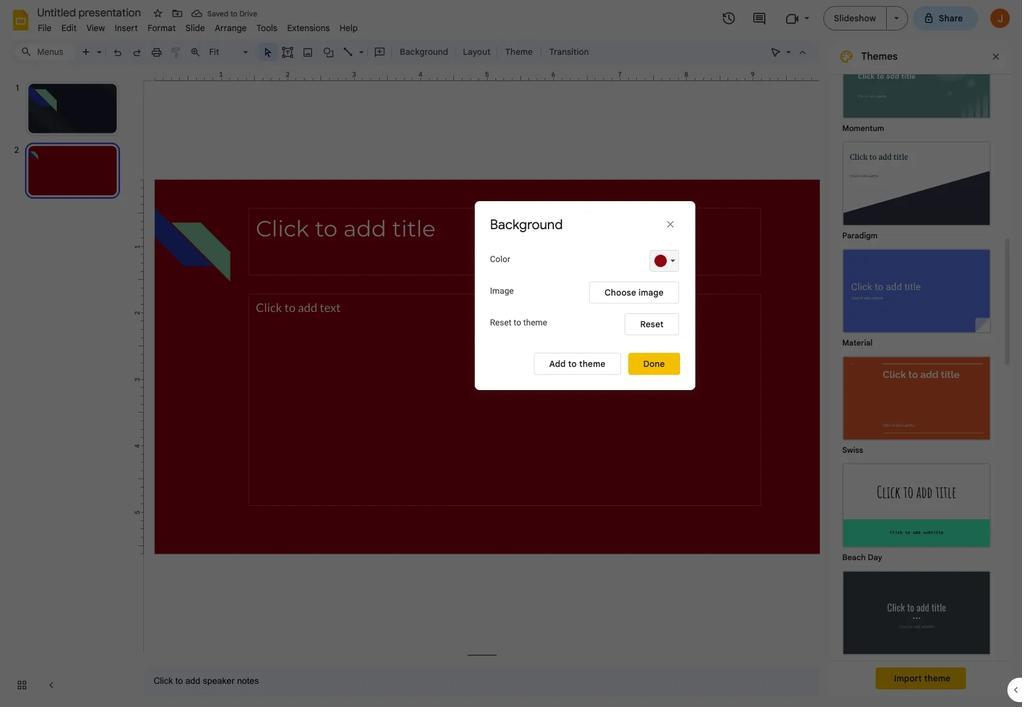 Task type: locate. For each thing, give the bounding box(es) containing it.
2 horizontal spatial to
[[569, 359, 577, 370]]

import theme
[[895, 673, 951, 684]]

to left drive
[[231, 9, 238, 18]]

add
[[550, 359, 566, 370]]

color
[[490, 254, 511, 264]]

Swiss radio
[[837, 350, 998, 457]]

1 horizontal spatial to
[[514, 318, 522, 328]]

to for saved
[[231, 9, 238, 18]]

beach
[[843, 553, 866, 563]]

menu bar banner
[[0, 0, 1023, 708]]

0 horizontal spatial background
[[400, 46, 449, 57]]

share. private to only me. image
[[924, 13, 935, 23]]

menu bar
[[33, 16, 363, 36]]

reset for reset to theme
[[490, 318, 512, 328]]

0 vertical spatial background
[[400, 46, 449, 57]]

theme inside add to theme button
[[580, 359, 606, 370]]

done
[[644, 359, 665, 370]]

2 vertical spatial to
[[569, 359, 577, 370]]

add to theme
[[550, 359, 606, 370]]

0 vertical spatial to
[[231, 9, 238, 18]]

Slate radio
[[837, 565, 998, 672]]

1 horizontal spatial reset
[[641, 319, 664, 330]]

background
[[400, 46, 449, 57], [490, 217, 563, 233]]

Paradigm radio
[[837, 135, 998, 243]]

to right the add
[[569, 359, 577, 370]]

1 vertical spatial to
[[514, 318, 522, 328]]

to for reset
[[514, 318, 522, 328]]

themes
[[862, 51, 898, 63]]

1 vertical spatial theme
[[580, 359, 606, 370]]

image
[[639, 287, 664, 298]]

2 horizontal spatial theme
[[925, 673, 951, 684]]

reset inside button
[[641, 319, 664, 330]]

to inside add to theme button
[[569, 359, 577, 370]]

1 horizontal spatial background
[[490, 217, 563, 233]]

Rename text field
[[33, 5, 148, 20]]

main toolbar
[[44, 0, 595, 539]]

to down image
[[514, 318, 522, 328]]

paradigm
[[843, 231, 878, 241]]

add to theme button
[[534, 353, 621, 375]]

choose
[[605, 287, 637, 298]]

saved to drive
[[207, 9, 257, 18]]

theme inside the import theme button
[[925, 673, 951, 684]]

0 horizontal spatial to
[[231, 9, 238, 18]]

1 vertical spatial background
[[490, 217, 563, 233]]

to
[[231, 9, 238, 18], [514, 318, 522, 328], [569, 359, 577, 370]]

momentum
[[843, 123, 885, 134]]

import theme button
[[877, 668, 967, 690]]

Momentum radio
[[837, 28, 998, 135]]

theme
[[524, 318, 548, 328], [580, 359, 606, 370], [925, 673, 951, 684]]

0 vertical spatial theme
[[524, 318, 548, 328]]

mode and view toolbar
[[767, 40, 813, 64]]

1 horizontal spatial theme
[[580, 359, 606, 370]]

navigation
[[0, 69, 134, 708]]

slate image
[[844, 572, 991, 654]]

to for add
[[569, 359, 577, 370]]

2 vertical spatial theme
[[925, 673, 951, 684]]

to inside the saved to drive button
[[231, 9, 238, 18]]

0 horizontal spatial reset
[[490, 318, 512, 328]]

0 horizontal spatial theme
[[524, 318, 548, 328]]

reset
[[490, 318, 512, 328], [641, 319, 664, 330]]



Task type: vqa. For each thing, say whether or not it's contained in the screenshot.
position
no



Task type: describe. For each thing, give the bounding box(es) containing it.
background button
[[395, 43, 454, 61]]

menu bar inside menu bar banner
[[33, 16, 363, 36]]

background application
[[0, 0, 1023, 708]]

themes section
[[830, 28, 1013, 698]]

choose image
[[605, 287, 664, 298]]

choose image button
[[590, 282, 679, 304]]

swiss
[[843, 445, 864, 456]]

theme
[[506, 46, 533, 57]]

drive
[[239, 9, 257, 18]]

saved
[[207, 9, 229, 18]]

Material radio
[[837, 243, 998, 350]]

reset to theme
[[490, 318, 548, 328]]

theme for add to theme
[[580, 359, 606, 370]]

theme button
[[500, 43, 539, 61]]

saved to drive button
[[188, 5, 261, 22]]

transition button
[[544, 43, 595, 61]]

navigation inside the background application
[[0, 69, 134, 708]]

theme for reset to theme
[[524, 318, 548, 328]]

background inside button
[[400, 46, 449, 57]]

image
[[490, 286, 514, 296]]

transition
[[550, 46, 589, 57]]

material
[[843, 338, 873, 348]]

Menus field
[[15, 43, 76, 60]]

Beach Day radio
[[837, 457, 998, 565]]

reset for reset
[[641, 319, 664, 330]]

background heading
[[490, 217, 612, 234]]

reset button
[[625, 313, 679, 335]]

background dialog
[[475, 201, 696, 390]]

background inside heading
[[490, 217, 563, 233]]

day
[[868, 553, 883, 563]]

Star checkbox
[[149, 5, 167, 22]]

done button
[[629, 353, 681, 375]]

import
[[895, 673, 923, 684]]

beach day
[[843, 553, 883, 563]]



